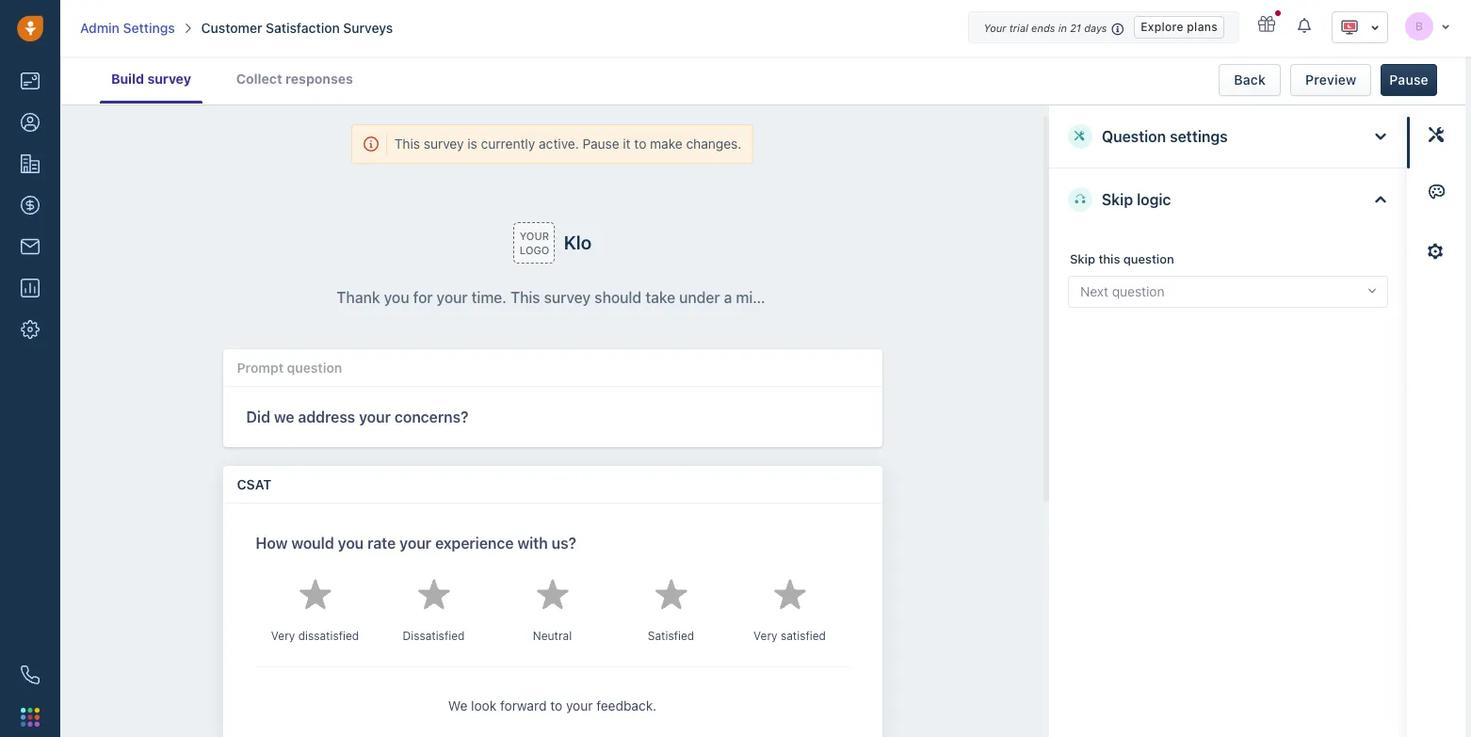 Task type: describe. For each thing, give the bounding box(es) containing it.
explore plans
[[1141, 20, 1218, 34]]

your
[[984, 22, 1007, 34]]

bell regular image
[[1298, 17, 1313, 34]]

phone element
[[11, 657, 49, 694]]

phone image
[[21, 666, 40, 685]]

admin settings link
[[80, 19, 175, 38]]

surveys
[[343, 20, 393, 36]]

days
[[1085, 22, 1107, 34]]

ic_info_icon image
[[1112, 21, 1125, 37]]

ends
[[1032, 22, 1056, 34]]



Task type: locate. For each thing, give the bounding box(es) containing it.
your trial ends in 21 days
[[984, 22, 1107, 34]]

ic_arrow_down image
[[1371, 21, 1380, 34]]

explore plans button
[[1135, 16, 1225, 39]]

in
[[1059, 22, 1067, 34]]

satisfaction
[[266, 20, 340, 36]]

missing translation "unavailable" for locale "en-us" image
[[1341, 18, 1359, 37]]

customer
[[201, 20, 262, 36]]

settings
[[123, 20, 175, 36]]

freshworks switcher image
[[21, 708, 40, 727]]

customer satisfaction surveys
[[201, 20, 393, 36]]

ic_arrow_down image
[[1441, 20, 1451, 32]]

explore
[[1141, 20, 1184, 34]]

21
[[1070, 22, 1082, 34]]

trial
[[1010, 22, 1029, 34]]

plans
[[1187, 20, 1218, 34]]

admin settings
[[80, 20, 175, 36]]

admin
[[80, 20, 120, 36]]



Task type: vqa. For each thing, say whether or not it's contained in the screenshot.
Admin
yes



